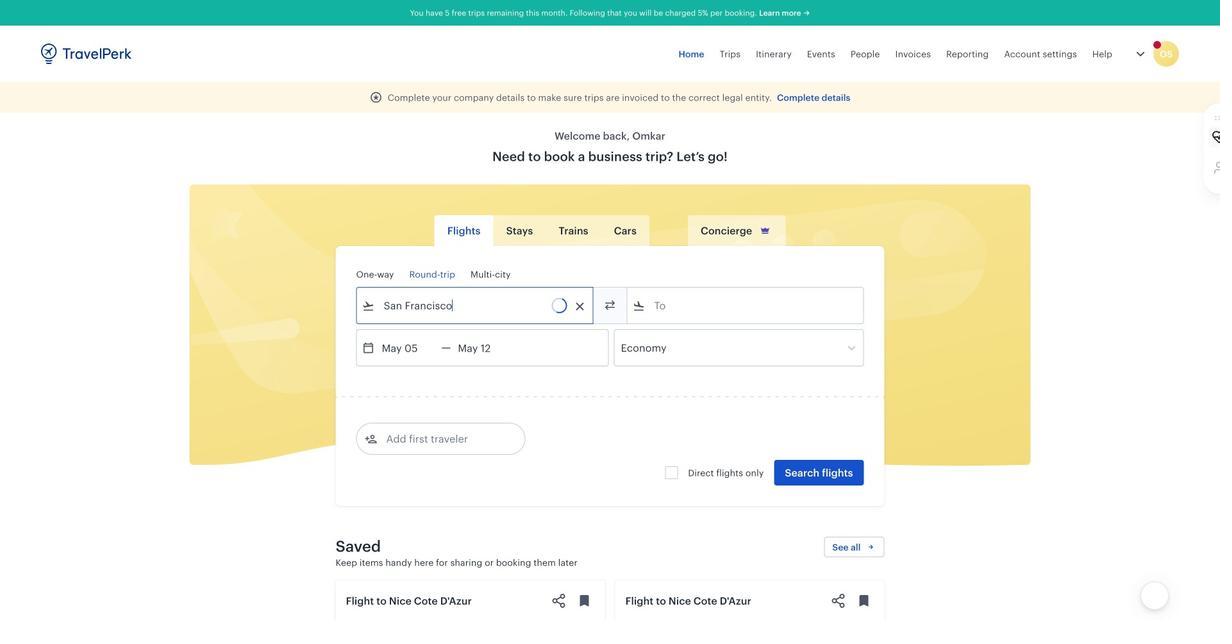 Task type: describe. For each thing, give the bounding box(es) containing it.
Depart text field
[[375, 330, 442, 366]]

To search field
[[645, 296, 847, 316]]

Return text field
[[451, 330, 518, 366]]

Add first traveler search field
[[377, 429, 511, 450]]

From search field
[[375, 296, 576, 316]]



Task type: vqa. For each thing, say whether or not it's contained in the screenshot.
Add first traveler Search Box
yes



